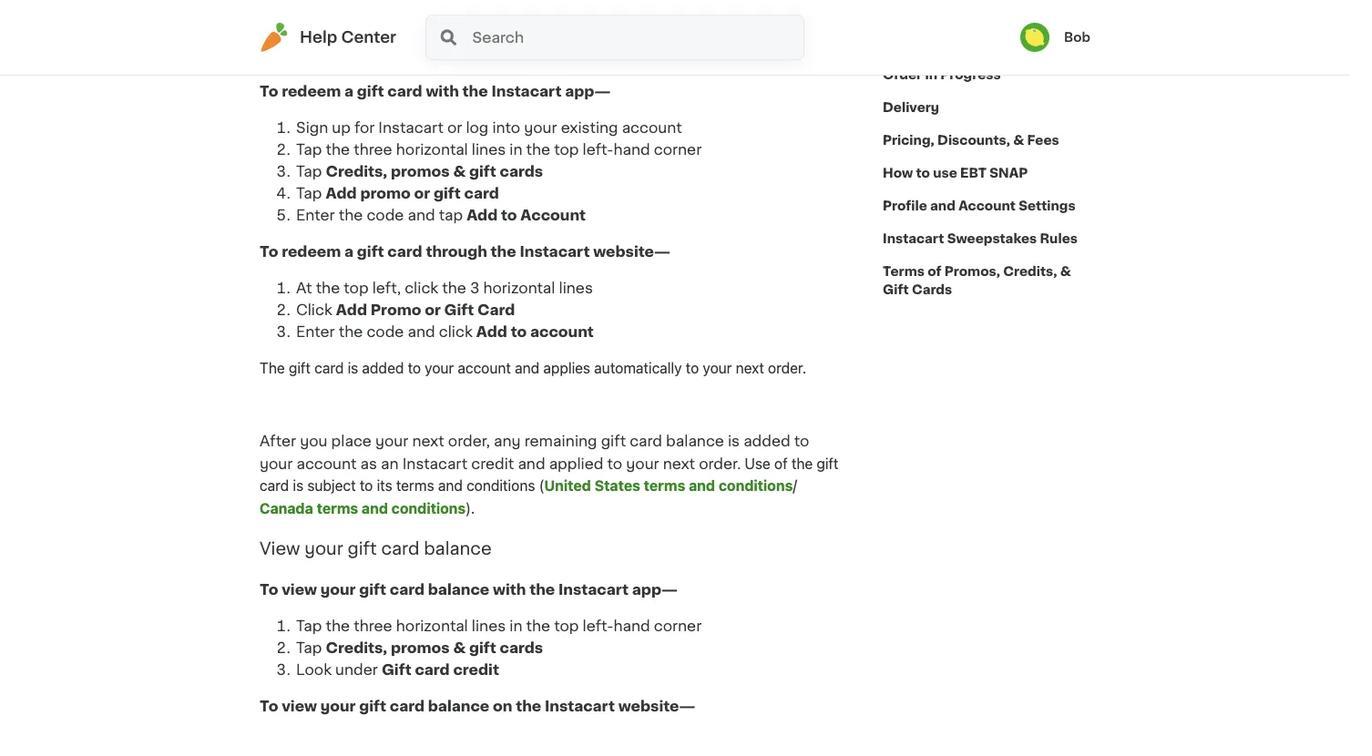 Task type: describe. For each thing, give the bounding box(es) containing it.
to for to redeem a gift card with the instacart app—
[[260, 84, 278, 98]]

terms inside "use of the gift card is subject to its terms and conditions ("
[[396, 477, 434, 494]]

you inside the after you place your next order, any remaining gift card balance is added to your account as an instacart credit and applied to your next order.
[[300, 434, 328, 449]]

balance up tap the three horizontal lines in the top left-hand corner tap credits, promos & gift cards look under gift card credit
[[428, 583, 490, 597]]

and down use on the right of page
[[930, 200, 956, 212]]

enter the code and tap add to account
[[296, 208, 586, 222]]

help center
[[300, 30, 396, 45]]

1 horizontal spatial with
[[493, 583, 526, 597]]

to up /
[[794, 434, 810, 449]]

existing
[[561, 120, 618, 135]]

cards inside the at this time gift cards can only be purchased, sent, and redeemed within the same country that you live in.
[[421, 26, 462, 40]]

sign up for instacart or log into your existing account tap the three horizontal lines in the top left-hand corner tap credits, promos & gift cards tap add promo or gift card
[[296, 120, 702, 200]]

account inside sign up for instacart or log into your existing account tap the three horizontal lines in the top left-hand corner tap credits, promos & gift cards tap add promo or gift card
[[622, 120, 682, 135]]

account inside at the top left, click the 3 horizontal lines click add promo or gift card enter the code and click add to account
[[530, 324, 594, 339]]

at for this
[[306, 26, 322, 40]]

profile and account settings link
[[883, 190, 1076, 222]]

pricing,
[[883, 134, 935, 147]]

0 vertical spatial is
[[348, 359, 358, 377]]

within
[[790, 26, 834, 40]]

promo
[[360, 186, 411, 200]]

add inside sign up for instacart or log into your existing account tap the three horizontal lines in the top left-hand corner tap credits, promos & gift cards tap add promo or gift card
[[326, 186, 357, 200]]

help
[[300, 30, 337, 45]]

gift right the
[[289, 359, 311, 377]]

(
[[539, 477, 544, 494]]

to down promo
[[408, 359, 421, 377]]

promo
[[371, 303, 421, 317]]

click
[[296, 303, 332, 317]]

that
[[392, 47, 422, 62]]

ebt
[[960, 167, 987, 180]]

credit inside the after you place your next order, any remaining gift card balance is added to your account as an instacart credit and applied to your next order.
[[471, 457, 514, 471]]

view
[[260, 541, 300, 557]]

1 enter from the top
[[296, 208, 335, 222]]

user avatar image
[[1020, 23, 1050, 52]]

delivery
[[883, 101, 940, 114]]

your right automatically
[[703, 359, 732, 377]]

instacart inside the after you place your next order, any remaining gift card balance is added to your account as an instacart credit and applied to your next order.
[[402, 457, 468, 471]]

to redeem a gift card with the instacart app—
[[260, 84, 614, 98]]

).
[[466, 499, 475, 517]]

applies
[[543, 359, 591, 377]]

gift down under
[[359, 699, 386, 714]]

your down after
[[260, 457, 293, 471]]

add right click
[[336, 303, 367, 317]]

is inside "use of the gift card is subject to its terms and conditions ("
[[293, 477, 304, 494]]

bob
[[1064, 31, 1091, 44]]

profile
[[883, 200, 927, 212]]

0 horizontal spatial with
[[426, 84, 459, 98]]

same
[[288, 47, 328, 62]]

sweepstakes
[[947, 232, 1037, 245]]

3
[[470, 281, 480, 295]]

fees
[[1027, 134, 1059, 147]]

0 vertical spatial click
[[405, 281, 438, 295]]

card
[[478, 303, 515, 317]]

instacart inside sign up for instacart or log into your existing account tap the three horizontal lines in the top left-hand corner tap credits, promos & gift cards tap add promo or gift card
[[378, 120, 444, 135]]

under
[[335, 663, 378, 677]]

order,
[[448, 434, 490, 449]]

progress
[[941, 68, 1001, 81]]

to for to view your gift card balance with the instacart app—
[[260, 583, 278, 597]]

and left tap
[[408, 208, 435, 222]]

gift up tap
[[434, 186, 461, 200]]

any
[[494, 434, 521, 449]]

2 horizontal spatial terms
[[644, 477, 685, 494]]

gift down canada terms and conditions "link"
[[348, 541, 377, 557]]

three inside sign up for instacart or log into your existing account tap the three horizontal lines in the top left-hand corner tap credits, promos & gift cards tap add promo or gift card
[[354, 142, 392, 157]]

promos,
[[945, 265, 1000, 278]]

look
[[296, 663, 332, 677]]

at this time gift cards can only be purchased, sent, and redeemed within the same country that you live in.
[[260, 26, 834, 62]]

use of the gift card is subject to its terms and conditions (
[[260, 455, 839, 494]]

0 vertical spatial order.
[[768, 359, 807, 377]]

united
[[544, 477, 591, 494]]

terms of promos, credits, & gift cards
[[883, 265, 1071, 296]]

order in progress
[[883, 68, 1001, 81]]

to view your gift card balance on the instacart website—
[[260, 699, 696, 714]]

three inside tap the three horizontal lines in the top left-hand corner tap credits, promos & gift cards look under gift card credit
[[354, 619, 392, 634]]

into
[[492, 120, 520, 135]]

0 horizontal spatial added
[[362, 359, 404, 377]]

your up states
[[626, 457, 659, 471]]

an
[[381, 457, 399, 471]]

your down view your gift card balance
[[320, 583, 356, 597]]

to for to redeem a gift card through the instacart website—
[[260, 244, 278, 259]]

0 vertical spatial or
[[447, 120, 462, 135]]

and inside "use of the gift card is subject to its terms and conditions ("
[[438, 477, 463, 494]]

gift up for
[[357, 84, 384, 98]]

top inside sign up for instacart or log into your existing account tap the three horizontal lines in the top left-hand corner tap credits, promos & gift cards tap add promo or gift card
[[554, 142, 579, 157]]

or inside at the top left, click the 3 horizontal lines click add promo or gift card enter the code and click add to account
[[425, 303, 441, 317]]

account down card
[[458, 359, 511, 377]]

top inside at the top left, click the 3 horizontal lines click add promo or gift card enter the code and click add to account
[[344, 281, 369, 295]]

code inside at the top left, click the 3 horizontal lines click add promo or gift card enter the code and click add to account
[[367, 324, 404, 339]]

hand inside tap the three horizontal lines in the top left-hand corner tap credits, promos & gift cards look under gift card credit
[[614, 619, 650, 634]]

discounts,
[[938, 134, 1010, 147]]

tap the three horizontal lines in the top left-hand corner tap credits, promos & gift cards look under gift card credit
[[296, 619, 702, 677]]

to inside "use of the gift card is subject to its terms and conditions ("
[[360, 477, 373, 494]]

remaining
[[525, 434, 597, 449]]

account inside the after you place your next order, any remaining gift card balance is added to your account as an instacart credit and applied to your next order.
[[297, 457, 357, 471]]

cards inside sign up for instacart or log into your existing account tap the three horizontal lines in the top left-hand corner tap credits, promos & gift cards tap add promo or gift card
[[500, 164, 543, 179]]

through
[[426, 244, 487, 259]]

tap
[[439, 208, 463, 222]]

left- inside sign up for instacart or log into your existing account tap the three horizontal lines in the top left-hand corner tap credits, promos & gift cards tap add promo or gift card
[[583, 142, 614, 157]]

lines inside tap the three horizontal lines in the top left-hand corner tap credits, promos & gift cards look under gift card credit
[[472, 619, 506, 634]]

help center link
[[260, 23, 396, 52]]

be
[[532, 26, 551, 40]]

how to use ebt snap
[[883, 167, 1028, 180]]

promos inside sign up for instacart or log into your existing account tap the three horizontal lines in the top left-hand corner tap credits, promos & gift cards tap add promo or gift card
[[391, 164, 450, 179]]

to for to view your gift card balance on the instacart website—
[[260, 699, 278, 714]]

promos inside tap the three horizontal lines in the top left-hand corner tap credits, promos & gift cards look under gift card credit
[[391, 641, 450, 656]]

delivery link
[[883, 91, 940, 124]]

for
[[355, 120, 375, 135]]

the
[[260, 359, 285, 377]]

added inside the after you place your next order, any remaining gift card balance is added to your account as an instacart credit and applied to your next order.
[[744, 434, 791, 449]]

order
[[883, 68, 922, 81]]

corner inside tap the three horizontal lines in the top left-hand corner tap credits, promos & gift cards look under gift card credit
[[654, 619, 702, 634]]

settings
[[1019, 200, 1076, 212]]

gift inside tap the three horizontal lines in the top left-hand corner tap credits, promos & gift cards look under gift card credit
[[469, 641, 496, 656]]

1 vertical spatial app—
[[632, 583, 678, 597]]

/
[[793, 477, 797, 494]]

& inside tap the three horizontal lines in the top left-hand corner tap credits, promos & gift cards look under gift card credit
[[453, 641, 466, 656]]

terms
[[883, 265, 925, 278]]

0 vertical spatial app—
[[565, 84, 611, 98]]

use
[[745, 455, 771, 472]]

instacart image
[[260, 23, 289, 52]]

use
[[933, 167, 957, 180]]

subject
[[307, 477, 356, 494]]

0 horizontal spatial account
[[521, 208, 586, 222]]

card inside sign up for instacart or log into your existing account tap the three horizontal lines in the top left-hand corner tap credits, promos & gift cards tap add promo or gift card
[[464, 186, 499, 200]]

balance up to view your gift card balance with the instacart app— at the bottom of the page
[[424, 541, 492, 557]]

place
[[331, 434, 372, 449]]

to inside the how to use ebt snap link
[[916, 167, 930, 180]]

left,
[[372, 281, 401, 295]]

hand inside sign up for instacart or log into your existing account tap the three horizontal lines in the top left-hand corner tap credits, promos & gift cards tap add promo or gift card
[[614, 142, 650, 157]]

live
[[457, 47, 481, 62]]

bob link
[[1020, 23, 1091, 52]]

purchased,
[[554, 26, 636, 40]]

at the top left, click the 3 horizontal lines click add promo or gift card enter the code and click add to account
[[296, 281, 594, 339]]

credits, inside the terms of promos, credits, & gift cards
[[1003, 265, 1057, 278]]

instacart sweepstakes rules
[[883, 232, 1078, 245]]

and right states
[[689, 477, 715, 494]]

you inside the at this time gift cards can only be purchased, sent, and redeemed within the same country that you live in.
[[425, 47, 453, 62]]

instacart sweepstakes rules link
[[883, 222, 1078, 255]]

gift inside tap the three horizontal lines in the top left-hand corner tap credits, promos & gift cards look under gift card credit
[[382, 663, 412, 677]]

note:
[[260, 26, 306, 40]]



Task type: vqa. For each thing, say whether or not it's contained in the screenshot.
(89)
no



Task type: locate. For each thing, give the bounding box(es) containing it.
after you place your next order, any remaining gift card balance is added to your account as an instacart credit and applied to your next order.
[[260, 434, 810, 471]]

& up tap
[[453, 164, 466, 179]]

promos down to view your gift card balance with the instacart app— at the bottom of the page
[[391, 641, 450, 656]]

in
[[925, 68, 938, 81], [510, 142, 523, 157], [510, 619, 523, 634]]

how
[[883, 167, 913, 180]]

0 horizontal spatial app—
[[565, 84, 611, 98]]

applied
[[549, 457, 604, 471]]

1 corner from the top
[[654, 142, 702, 157]]

is
[[348, 359, 358, 377], [728, 434, 740, 449], [293, 477, 304, 494]]

0 vertical spatial corner
[[654, 142, 702, 157]]

1 vertical spatial in
[[510, 142, 523, 157]]

1 vertical spatial a
[[344, 244, 354, 259]]

click
[[405, 281, 438, 295], [439, 324, 473, 339]]

1 vertical spatial you
[[300, 434, 328, 449]]

of right 'use'
[[775, 455, 788, 472]]

2 vertical spatial or
[[425, 303, 441, 317]]

0 vertical spatial gift
[[883, 283, 909, 296]]

1 vertical spatial view
[[282, 699, 317, 714]]

1 promos from the top
[[391, 164, 450, 179]]

gift down view your gift card balance
[[359, 583, 386, 597]]

credit up to view your gift card balance on the instacart website—
[[453, 663, 499, 677]]

at up same
[[306, 26, 322, 40]]

a for with
[[344, 84, 354, 98]]

gift
[[393, 26, 418, 40], [357, 84, 384, 98], [469, 164, 496, 179], [434, 186, 461, 200], [357, 244, 384, 259], [289, 359, 311, 377], [601, 434, 626, 449], [817, 455, 839, 472], [348, 541, 377, 557], [359, 583, 386, 597], [469, 641, 496, 656], [359, 699, 386, 714]]

2 to from the top
[[260, 244, 278, 259]]

order.
[[768, 359, 807, 377], [699, 457, 741, 471]]

1 redeem from the top
[[282, 84, 341, 98]]

is up the united states terms and conditions link
[[728, 434, 740, 449]]

your down under
[[320, 699, 356, 714]]

add right tap
[[467, 208, 498, 222]]

& inside sign up for instacart or log into your existing account tap the three horizontal lines in the top left-hand corner tap credits, promos & gift cards tap add promo or gift card
[[453, 164, 466, 179]]

united states terms and conditions link
[[544, 477, 793, 494]]

2 vertical spatial is
[[293, 477, 304, 494]]

lines down to view your gift card balance with the instacart app— at the bottom of the page
[[472, 619, 506, 634]]

0 horizontal spatial gift
[[382, 663, 412, 677]]

three
[[354, 142, 392, 157], [354, 619, 392, 634]]

with down 'live'
[[426, 84, 459, 98]]

1 vertical spatial click
[[439, 324, 473, 339]]

0 vertical spatial view
[[282, 583, 317, 597]]

2 vertical spatial in
[[510, 619, 523, 634]]

cards up on
[[500, 641, 543, 656]]

sent,
[[640, 26, 676, 40]]

0 horizontal spatial you
[[300, 434, 328, 449]]

1 horizontal spatial of
[[928, 265, 942, 278]]

hand
[[614, 142, 650, 157], [614, 619, 650, 634]]

view down look
[[282, 699, 317, 714]]

1 vertical spatial of
[[775, 455, 788, 472]]

pricing, discounts, & fees link
[[883, 124, 1059, 157]]

credits, up under
[[326, 641, 387, 656]]

cards inside tap the three horizontal lines in the top left-hand corner tap credits, promos & gift cards look under gift card credit
[[500, 641, 543, 656]]

terms of promos, credits, & gift cards link
[[883, 255, 1091, 306]]

0 vertical spatial website—
[[593, 244, 670, 259]]

0 vertical spatial with
[[426, 84, 459, 98]]

at inside the at this time gift cards can only be purchased, sent, and redeemed within the same country that you live in.
[[306, 26, 322, 40]]

conditions inside "use of the gift card is subject to its terms and conditions ("
[[467, 477, 535, 494]]

redeem up click
[[282, 244, 341, 259]]

to left use on the right of page
[[916, 167, 930, 180]]

top inside tap the three horizontal lines in the top left-hand corner tap credits, promos & gift cards look under gift card credit
[[554, 619, 579, 634]]

0 vertical spatial at
[[306, 26, 322, 40]]

account up subject on the bottom of the page
[[297, 457, 357, 471]]

view for to view your gift card balance with the instacart app—
[[282, 583, 317, 597]]

account right existing
[[622, 120, 682, 135]]

canada terms and conditions link
[[260, 499, 466, 517]]

account up applies
[[530, 324, 594, 339]]

left-
[[583, 142, 614, 157], [583, 619, 614, 634]]

1 vertical spatial credit
[[453, 663, 499, 677]]

2 hand from the top
[[614, 619, 650, 634]]

is up the place
[[348, 359, 358, 377]]

account down sign up for instacart or log into your existing account tap the three horizontal lines in the top left-hand corner tap credits, promos & gift cards tap add promo or gift card
[[521, 208, 586, 222]]

credits, up promo
[[326, 164, 387, 179]]

on
[[493, 699, 512, 714]]

2 vertical spatial credits,
[[326, 641, 387, 656]]

of inside the terms of promos, credits, & gift cards
[[928, 265, 942, 278]]

2 vertical spatial cards
[[500, 641, 543, 656]]

1 vertical spatial at
[[296, 281, 312, 295]]

2 horizontal spatial next
[[736, 359, 764, 377]]

cards down into
[[500, 164, 543, 179]]

2 vertical spatial lines
[[472, 619, 506, 634]]

click up promo
[[405, 281, 438, 295]]

in inside sign up for instacart or log into your existing account tap the three horizontal lines in the top left-hand corner tap credits, promos & gift cards tap add promo or gift card
[[510, 142, 523, 157]]

is inside the after you place your next order, any remaining gift card balance is added to your account as an instacart credit and applied to your next order.
[[728, 434, 740, 449]]

cards
[[912, 283, 952, 296]]

0 horizontal spatial next
[[412, 434, 444, 449]]

lines up applies
[[559, 281, 593, 295]]

code
[[367, 208, 404, 222], [367, 324, 404, 339]]

1 vertical spatial corner
[[654, 619, 702, 634]]

0 vertical spatial of
[[928, 265, 942, 278]]

2 horizontal spatial conditions
[[719, 477, 793, 494]]

of for use
[[775, 455, 788, 472]]

gift right under
[[382, 663, 412, 677]]

2 vertical spatial gift
[[382, 663, 412, 677]]

1 vertical spatial credits,
[[1003, 265, 1057, 278]]

added up 'use'
[[744, 434, 791, 449]]

top
[[554, 142, 579, 157], [344, 281, 369, 295], [554, 619, 579, 634]]

order in progress link
[[883, 58, 1001, 91]]

0 vertical spatial hand
[[614, 142, 650, 157]]

how to use ebt snap link
[[883, 157, 1028, 190]]

or up enter the code and tap add to account
[[414, 186, 430, 200]]

0 vertical spatial promos
[[391, 164, 450, 179]]

0 horizontal spatial conditions
[[392, 499, 466, 517]]

2 code from the top
[[367, 324, 404, 339]]

horizontal inside tap the three horizontal lines in the top left-hand corner tap credits, promos & gift cards look under gift card credit
[[396, 619, 468, 634]]

profile and account settings
[[883, 200, 1076, 212]]

credit down any
[[471, 457, 514, 471]]

gift inside the at this time gift cards can only be purchased, sent, and redeemed within the same country that you live in.
[[393, 26, 418, 40]]

card inside the after you place your next order, any remaining gift card balance is added to your account as an instacart credit and applied to your next order.
[[630, 434, 662, 449]]

credit inside tap the three horizontal lines in the top left-hand corner tap credits, promos & gift cards look under gift card credit
[[453, 663, 499, 677]]

your
[[524, 120, 557, 135], [425, 359, 454, 377], [703, 359, 732, 377], [375, 434, 409, 449], [260, 457, 293, 471], [626, 457, 659, 471], [305, 541, 343, 557], [320, 583, 356, 597], [320, 699, 356, 714]]

horizontal down log
[[396, 142, 468, 157]]

0 horizontal spatial order.
[[699, 457, 741, 471]]

and right sent,
[[680, 26, 707, 40]]

to view your gift card balance with the instacart app—
[[260, 583, 678, 597]]

redeem
[[282, 84, 341, 98], [282, 244, 341, 259]]

2 a from the top
[[344, 244, 354, 259]]

lines
[[472, 142, 506, 157], [559, 281, 593, 295], [472, 619, 506, 634]]

lines down log
[[472, 142, 506, 157]]

1 horizontal spatial terms
[[396, 477, 434, 494]]

0 vertical spatial added
[[362, 359, 404, 377]]

1 vertical spatial horizontal
[[483, 281, 555, 295]]

and down its
[[362, 499, 388, 517]]

only
[[496, 26, 528, 40]]

is up canada
[[293, 477, 304, 494]]

1 horizontal spatial next
[[663, 457, 695, 471]]

0 vertical spatial horizontal
[[396, 142, 468, 157]]

2 tap from the top
[[296, 164, 322, 179]]

left- inside tap the three horizontal lines in the top left-hand corner tap credits, promos & gift cards look under gift card credit
[[583, 619, 614, 634]]

cards
[[421, 26, 462, 40], [500, 164, 543, 179], [500, 641, 543, 656]]

1 vertical spatial or
[[414, 186, 430, 200]]

redeem for to redeem a gift card through the instacart website—
[[282, 244, 341, 259]]

0 vertical spatial redeem
[[282, 84, 341, 98]]

0 vertical spatial lines
[[472, 142, 506, 157]]

gift down log
[[469, 164, 496, 179]]

enter
[[296, 208, 335, 222], [296, 324, 335, 339]]

promos up promo
[[391, 164, 450, 179]]

order. inside the after you place your next order, any remaining gift card balance is added to your account as an instacart credit and applied to your next order.
[[699, 457, 741, 471]]

in down to view your gift card balance with the instacart app— at the bottom of the page
[[510, 619, 523, 634]]

& inside the terms of promos, credits, & gift cards
[[1060, 265, 1071, 278]]

your up an
[[375, 434, 409, 449]]

1 vertical spatial three
[[354, 619, 392, 634]]

1 horizontal spatial gift
[[444, 303, 474, 317]]

card inside tap the three horizontal lines in the top left-hand corner tap credits, promos & gift cards look under gift card credit
[[415, 663, 450, 677]]

2 corner from the top
[[654, 619, 702, 634]]

terms right states
[[644, 477, 685, 494]]

or
[[447, 120, 462, 135], [414, 186, 430, 200], [425, 303, 441, 317]]

& down rules
[[1060, 265, 1071, 278]]

credits, inside sign up for instacart or log into your existing account tap the three horizontal lines in the top left-hand corner tap credits, promos & gift cards tap add promo or gift card
[[326, 164, 387, 179]]

1 vertical spatial top
[[344, 281, 369, 295]]

app—
[[565, 84, 611, 98], [632, 583, 678, 597]]

this
[[325, 26, 352, 40]]

conditions down its
[[392, 499, 466, 517]]

log
[[466, 120, 489, 135]]

or right promo
[[425, 303, 441, 317]]

redeem up the sign
[[282, 84, 341, 98]]

terms
[[396, 477, 434, 494], [644, 477, 685, 494], [317, 499, 358, 517]]

the inside "use of the gift card is subject to its terms and conditions ("
[[792, 455, 813, 472]]

and inside the at this time gift cards can only be purchased, sent, and redeemed within the same country that you live in.
[[680, 26, 707, 40]]

1 vertical spatial promos
[[391, 641, 450, 656]]

canada
[[260, 499, 313, 517]]

2 horizontal spatial is
[[728, 434, 740, 449]]

after
[[260, 434, 296, 449]]

your right view
[[305, 541, 343, 557]]

1 hand from the top
[[614, 142, 650, 157]]

1 horizontal spatial added
[[744, 434, 791, 449]]

of up cards
[[928, 265, 942, 278]]

1 horizontal spatial app—
[[632, 583, 678, 597]]

add left promo
[[326, 186, 357, 200]]

1 horizontal spatial you
[[425, 47, 453, 62]]

1 view from the top
[[282, 583, 317, 597]]

1 a from the top
[[344, 84, 354, 98]]

1 horizontal spatial account
[[959, 200, 1016, 212]]

0 vertical spatial credit
[[471, 457, 514, 471]]

conditions
[[467, 477, 535, 494], [719, 477, 793, 494], [392, 499, 466, 517]]

three up under
[[354, 619, 392, 634]]

rules
[[1040, 232, 1078, 245]]

gift down the terms at the right top of the page
[[883, 283, 909, 296]]

2 horizontal spatial gift
[[883, 283, 909, 296]]

1 three from the top
[[354, 142, 392, 157]]

& down to view your gift card balance with the instacart app— at the bottom of the page
[[453, 641, 466, 656]]

0 vertical spatial left-
[[583, 142, 614, 157]]

view for to view your gift card balance on the instacart website—
[[282, 699, 317, 714]]

conditions down 'use'
[[719, 477, 793, 494]]

the inside the at this time gift cards can only be purchased, sent, and redeemed within the same country that you live in.
[[260, 47, 284, 62]]

0 vertical spatial top
[[554, 142, 579, 157]]

gift right 'use'
[[817, 455, 839, 472]]

2 redeem from the top
[[282, 244, 341, 259]]

to left its
[[360, 477, 373, 494]]

horizontal down to view your gift card balance with the instacart app— at the bottom of the page
[[396, 619, 468, 634]]

&
[[1013, 134, 1024, 147], [453, 164, 466, 179], [1060, 265, 1071, 278], [453, 641, 466, 656]]

gift up left,
[[357, 244, 384, 259]]

1 vertical spatial next
[[412, 434, 444, 449]]

3 to from the top
[[260, 583, 278, 597]]

1 to from the top
[[260, 84, 278, 98]]

3 tap from the top
[[296, 186, 322, 200]]

1 vertical spatial redeem
[[282, 244, 341, 259]]

of
[[928, 265, 942, 278], [775, 455, 788, 472]]

as
[[360, 457, 377, 471]]

0 vertical spatial a
[[344, 84, 354, 98]]

1 vertical spatial website—
[[618, 699, 696, 714]]

to up states
[[607, 457, 623, 471]]

you left 'live'
[[425, 47, 453, 62]]

4 to from the top
[[260, 699, 278, 714]]

0 vertical spatial credits,
[[326, 164, 387, 179]]

at up click
[[296, 281, 312, 295]]

or left log
[[447, 120, 462, 135]]

0 vertical spatial you
[[425, 47, 453, 62]]

lines inside sign up for instacart or log into your existing account tap the three horizontal lines in the top left-hand corner tap credits, promos & gift cards tap add promo or gift card
[[472, 142, 506, 157]]

redeem for to redeem a gift card with the instacart app—
[[282, 84, 341, 98]]

of inside "use of the gift card is subject to its terms and conditions ("
[[775, 455, 788, 472]]

and inside the after you place your next order, any remaining gift card balance is added to your account as an instacart credit and applied to your next order.
[[518, 457, 545, 471]]

credits, inside tap the three horizontal lines in the top left-hand corner tap credits, promos & gift cards look under gift card credit
[[326, 641, 387, 656]]

2 vertical spatial next
[[663, 457, 695, 471]]

corner inside sign up for instacart or log into your existing account tap the three horizontal lines in the top left-hand corner tap credits, promos & gift cards tap add promo or gift card
[[654, 142, 702, 157]]

the gift card is added to your account and applies automatically to your next order.
[[260, 359, 807, 377]]

0 horizontal spatial of
[[775, 455, 788, 472]]

a for through
[[344, 244, 354, 259]]

2 vertical spatial top
[[554, 619, 579, 634]]

& inside "link"
[[1013, 134, 1024, 147]]

1 vertical spatial left-
[[583, 619, 614, 634]]

4 tap from the top
[[296, 619, 322, 634]]

automatically
[[594, 359, 682, 377]]

2 promos from the top
[[391, 641, 450, 656]]

1 vertical spatial order.
[[699, 457, 741, 471]]

can
[[466, 26, 493, 40]]

gift up to view your gift card balance on the instacart website—
[[469, 641, 496, 656]]

sign
[[296, 120, 328, 135]]

2 left- from the top
[[583, 619, 614, 634]]

and down promo
[[408, 324, 435, 339]]

your down at the top left, click the 3 horizontal lines click add promo or gift card enter the code and click add to account
[[425, 359, 454, 377]]

gift
[[883, 283, 909, 296], [444, 303, 474, 317], [382, 663, 412, 677]]

gift inside the after you place your next order, any remaining gift card balance is added to your account as an instacart credit and applied to your next order.
[[601, 434, 626, 449]]

horizontal inside sign up for instacart or log into your existing account tap the three horizontal lines in the top left-hand corner tap credits, promos & gift cards tap add promo or gift card
[[396, 142, 468, 157]]

added
[[362, 359, 404, 377], [744, 434, 791, 449]]

0 vertical spatial cards
[[421, 26, 462, 40]]

1 horizontal spatial order.
[[768, 359, 807, 377]]

view your gift card balance
[[260, 541, 492, 557]]

to redeem a gift card through the instacart website—
[[260, 244, 670, 259]]

to right automatically
[[686, 359, 699, 377]]

5 tap from the top
[[296, 641, 322, 656]]

1 left- from the top
[[583, 142, 614, 157]]

Search search field
[[471, 15, 804, 59]]

snap
[[990, 167, 1028, 180]]

in inside tap the three horizontal lines in the top left-hand corner tap credits, promos & gift cards look under gift card credit
[[510, 619, 523, 634]]

gift inside "use of the gift card is subject to its terms and conditions ("
[[817, 455, 839, 472]]

and down order,
[[438, 477, 463, 494]]

and inside at the top left, click the 3 horizontal lines click add promo or gift card enter the code and click add to account
[[408, 324, 435, 339]]

united states terms and conditions / canada terms and conditions ).
[[260, 477, 797, 517]]

gift down 3
[[444, 303, 474, 317]]

1 vertical spatial hand
[[614, 619, 650, 634]]

account up 'sweepstakes'
[[959, 200, 1016, 212]]

2 vertical spatial horizontal
[[396, 619, 468, 634]]

0 vertical spatial next
[[736, 359, 764, 377]]

with up tap the three horizontal lines in the top left-hand corner tap credits, promos & gift cards look under gift card credit
[[493, 583, 526, 597]]

next
[[736, 359, 764, 377], [412, 434, 444, 449], [663, 457, 695, 471]]

its
[[377, 477, 392, 494]]

add down card
[[476, 324, 507, 339]]

promos
[[391, 164, 450, 179], [391, 641, 450, 656]]

time
[[356, 26, 389, 40]]

gift up that
[[393, 26, 418, 40]]

1 vertical spatial enter
[[296, 324, 335, 339]]

in down into
[[510, 142, 523, 157]]

up
[[332, 120, 351, 135]]

a
[[344, 84, 354, 98], [344, 244, 354, 259]]

1 horizontal spatial is
[[348, 359, 358, 377]]

balance left on
[[428, 699, 490, 714]]

in.
[[485, 47, 502, 62]]

click down 3
[[439, 324, 473, 339]]

1 code from the top
[[367, 208, 404, 222]]

0 horizontal spatial terms
[[317, 499, 358, 517]]

cards up 'live'
[[421, 26, 462, 40]]

in right 'order'
[[925, 68, 938, 81]]

conditions up ).
[[467, 477, 535, 494]]

states
[[595, 477, 640, 494]]

2 enter from the top
[[296, 324, 335, 339]]

0 vertical spatial three
[[354, 142, 392, 157]]

center
[[341, 30, 396, 45]]

your right into
[[524, 120, 557, 135]]

credits, down rules
[[1003, 265, 1057, 278]]

at inside at the top left, click the 3 horizontal lines click add promo or gift card enter the code and click add to account
[[296, 281, 312, 295]]

horizontal up card
[[483, 281, 555, 295]]

1 vertical spatial cards
[[500, 164, 543, 179]]

you right after
[[300, 434, 328, 449]]

corner
[[654, 142, 702, 157], [654, 619, 702, 634]]

1 vertical spatial with
[[493, 583, 526, 597]]

1 vertical spatial lines
[[559, 281, 593, 295]]

your inside sign up for instacart or log into your existing account tap the three horizontal lines in the top left-hand corner tap credits, promos & gift cards tap add promo or gift card
[[524, 120, 557, 135]]

card inside "use of the gift card is subject to its terms and conditions ("
[[260, 477, 289, 494]]

to down card
[[511, 324, 527, 339]]

added down promo
[[362, 359, 404, 377]]

card
[[388, 84, 422, 98], [464, 186, 499, 200], [388, 244, 422, 259], [315, 359, 344, 377], [630, 434, 662, 449], [260, 477, 289, 494], [381, 541, 419, 557], [390, 583, 425, 597], [415, 663, 450, 677], [390, 699, 425, 714]]

account
[[622, 120, 682, 135], [530, 324, 594, 339], [458, 359, 511, 377], [297, 457, 357, 471]]

gift up the 'applied'
[[601, 434, 626, 449]]

to down sign up for instacart or log into your existing account tap the three horizontal lines in the top left-hand corner tap credits, promos & gift cards tap add promo or gift card
[[501, 208, 517, 222]]

gift inside at the top left, click the 3 horizontal lines click add promo or gift card enter the code and click add to account
[[444, 303, 474, 317]]

0 vertical spatial code
[[367, 208, 404, 222]]

lines inside at the top left, click the 3 horizontal lines click add promo or gift card enter the code and click add to account
[[559, 281, 593, 295]]

the
[[260, 47, 284, 62], [463, 84, 488, 98], [326, 142, 350, 157], [526, 142, 550, 157], [339, 208, 363, 222], [491, 244, 516, 259], [316, 281, 340, 295], [442, 281, 466, 295], [339, 324, 363, 339], [792, 455, 813, 472], [530, 583, 555, 597], [326, 619, 350, 634], [526, 619, 550, 634], [516, 699, 541, 714]]

horizontal
[[396, 142, 468, 157], [483, 281, 555, 295], [396, 619, 468, 634]]

0 horizontal spatial is
[[293, 477, 304, 494]]

to inside at the top left, click the 3 horizontal lines click add promo or gift card enter the code and click add to account
[[511, 324, 527, 339]]

of for terms
[[928, 265, 942, 278]]

1 tap from the top
[[296, 142, 322, 157]]

three down for
[[354, 142, 392, 157]]

balance inside the after you place your next order, any remaining gift card balance is added to your account as an instacart credit and applied to your next order.
[[666, 434, 724, 449]]

2 three from the top
[[354, 619, 392, 634]]

you
[[425, 47, 453, 62], [300, 434, 328, 449]]

1 vertical spatial added
[[744, 434, 791, 449]]

2 view from the top
[[282, 699, 317, 714]]

horizontal inside at the top left, click the 3 horizontal lines click add promo or gift card enter the code and click add to account
[[483, 281, 555, 295]]

& left fees
[[1013, 134, 1024, 147]]

gift inside the terms of promos, credits, & gift cards
[[883, 283, 909, 296]]

at for the
[[296, 281, 312, 295]]

1 vertical spatial gift
[[444, 303, 474, 317]]

0 vertical spatial in
[[925, 68, 938, 81]]

balance up the united states terms and conditions link
[[666, 434, 724, 449]]

country
[[331, 47, 388, 62]]

1 horizontal spatial conditions
[[467, 477, 535, 494]]

enter down the sign
[[296, 208, 335, 222]]

and left applies
[[515, 359, 540, 377]]

enter inside at the top left, click the 3 horizontal lines click add promo or gift card enter the code and click add to account
[[296, 324, 335, 339]]

0 vertical spatial enter
[[296, 208, 335, 222]]

1 vertical spatial is
[[728, 434, 740, 449]]

1 vertical spatial code
[[367, 324, 404, 339]]



